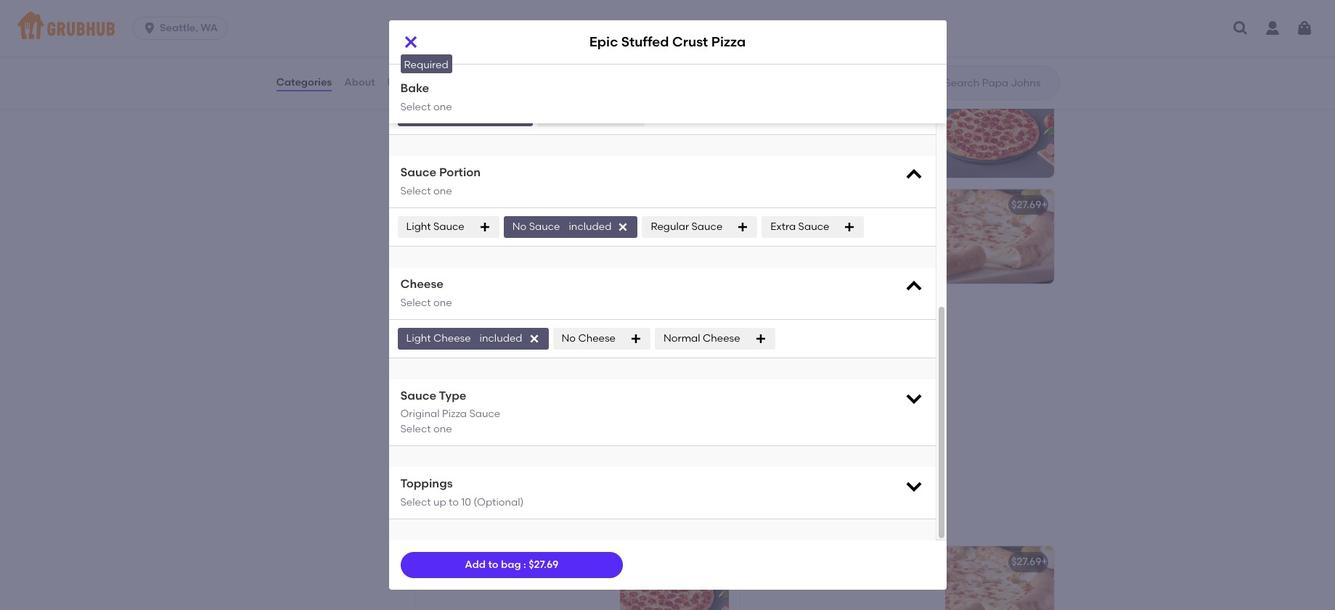 Task type: vqa. For each thing, say whether or not it's contained in the screenshot.
right Crust
yes



Task type: describe. For each thing, give the bounding box(es) containing it.
shaq-a-roni pizza for the bottom shaq-a-roni pizza image
[[424, 556, 515, 569]]

1 roni from the top
[[465, 199, 487, 211]]

stuffed for epic stuffed crust pizza image to the middle
[[446, 403, 483, 415]]

one inside "sauce portion select one"
[[433, 185, 452, 197]]

1 horizontal spatial epic stuffed crust pizza
[[590, 34, 746, 50]]

select inside "sauce portion select one"
[[400, 185, 431, 197]]

no for cheese
[[562, 332, 576, 345]]

one inside sauce type original pizza sauce select one
[[433, 423, 452, 435]]

pizza inside shaq-a-roni pizza "button"
[[489, 556, 515, 569]]

seattle,
[[160, 22, 198, 34]]

normal
[[664, 332, 700, 345]]

up
[[433, 496, 446, 509]]

+ for the bottommost epic stuffed crust pizza image
[[1042, 556, 1048, 569]]

bag
[[501, 559, 521, 571]]

about button
[[344, 57, 376, 109]]

pizza inside epic stuffed crust pizza button
[[515, 403, 541, 415]]

light for select
[[406, 332, 431, 345]]

featured
[[412, 513, 481, 531]]

$19.29 + for topmost shaq-a-roni pizza image
[[1012, 93, 1048, 105]]

light cheese
[[406, 332, 471, 345]]

seattle, wa button
[[133, 17, 233, 40]]

Search Papa Johns search field
[[944, 76, 1055, 90]]

cheese select one
[[400, 277, 452, 309]]

original
[[400, 408, 440, 421]]

(optional)
[[474, 496, 524, 509]]

1 bake from the top
[[400, 54, 429, 68]]

1 bake select one from the top
[[400, 54, 452, 86]]

main navigation navigation
[[0, 0, 1335, 57]]

a- for the bottom shaq-a-roni pizza image
[[454, 556, 465, 569]]

categories
[[276, 76, 332, 88]]

well done
[[406, 109, 456, 121]]

well
[[406, 109, 427, 121]]

sauce type original pizza sauce select one
[[400, 389, 500, 435]]

cheese inside cheese select one
[[400, 277, 444, 291]]

epic for epic stuffed crust pizza image to the top
[[749, 199, 771, 211]]

type
[[439, 389, 467, 403]]

epic stuffed crust pizza button
[[414, 390, 730, 485]]

a- for the middle shaq-a-roni pizza image
[[454, 199, 465, 211]]

pizza inside the super hawaiian pizza button
[[506, 93, 532, 105]]

add to bag : $27.69
[[465, 559, 559, 571]]

one inside cheese select one
[[433, 297, 452, 309]]

$27.69 + for epic stuffed crust pizza image to the top
[[1012, 199, 1048, 211]]

required
[[404, 59, 449, 71]]

stuffed for epic stuffed crust pizza image to the top
[[773, 199, 809, 211]]

1 vertical spatial epic stuffed crust pizza image
[[621, 390, 730, 485]]

super
[[424, 93, 453, 105]]

seattle, wa
[[160, 22, 218, 34]]

included for bake
[[464, 109, 507, 121]]

cheese for light
[[433, 332, 471, 345]]

portion
[[439, 166, 481, 179]]

add
[[465, 559, 486, 571]]

1 horizontal spatial to
[[488, 559, 499, 571]]

:
[[524, 559, 526, 571]]

epic stuffed crust pizza for epic stuffed crust pizza image to the middle
[[422, 403, 541, 415]]

1 select from the top
[[400, 73, 431, 86]]

reviews
[[387, 76, 428, 88]]

best
[[412, 346, 446, 364]]

crust inside epic stuffed crust pizza button
[[485, 403, 512, 415]]

super hawaiian pizza
[[424, 93, 532, 105]]

no for sauce portion
[[512, 221, 527, 233]]

pizza inside sauce type original pizza sauce select one
[[442, 408, 467, 421]]

+ for topmost shaq-a-roni pizza image
[[1042, 93, 1048, 105]]

on
[[480, 366, 492, 378]]

most
[[412, 366, 436, 378]]

sauce portion select one
[[400, 166, 481, 197]]

selection
[[485, 513, 556, 531]]

no sauce
[[512, 221, 560, 233]]

toppings
[[400, 477, 453, 491]]

extra
[[771, 221, 796, 233]]



Task type: locate. For each thing, give the bounding box(es) containing it.
0 vertical spatial shaq-a-roni pizza image
[[945, 84, 1054, 178]]

roni down portion
[[465, 199, 487, 211]]

0 vertical spatial epic stuffed crust pizza image
[[945, 190, 1054, 284]]

epic stuffed crust pizza inside epic stuffed crust pizza button
[[422, 403, 541, 415]]

+ for epic stuffed crust pizza image to the top
[[1042, 199, 1048, 211]]

1 vertical spatial light
[[406, 332, 431, 345]]

$19.29 down search papa johns search field
[[1012, 93, 1042, 105]]

epic up "extra"
[[749, 199, 771, 211]]

light sauce
[[406, 221, 465, 233]]

0 vertical spatial epic
[[590, 34, 618, 50]]

2 shaq-a-roni pizza from the top
[[424, 556, 515, 569]]

epic for epic stuffed crust pizza image to the middle
[[422, 403, 444, 415]]

to inside toppings select up to 10 (optional)
[[449, 496, 459, 509]]

done
[[429, 109, 456, 121]]

select up light cheese
[[400, 297, 431, 309]]

epic down most
[[422, 403, 444, 415]]

1 vertical spatial no
[[562, 332, 576, 345]]

1 vertical spatial shaq-
[[424, 556, 454, 569]]

crust
[[672, 34, 708, 50], [812, 199, 839, 211], [485, 403, 512, 415]]

0 vertical spatial $19.29
[[1012, 93, 1042, 105]]

select
[[400, 73, 431, 86], [400, 101, 431, 113], [400, 185, 431, 197], [400, 297, 431, 309], [400, 423, 431, 435], [400, 496, 431, 509]]

sellers
[[449, 346, 500, 364]]

2 shaq- from the top
[[424, 556, 454, 569]]

shaq-a-roni pizza inside "button"
[[424, 556, 515, 569]]

no
[[512, 221, 527, 233], [562, 332, 576, 345]]

2 vertical spatial shaq-a-roni pizza image
[[620, 547, 729, 611]]

$19.29 up regular sauce
[[687, 199, 716, 211]]

1 a- from the top
[[454, 199, 465, 211]]

1 vertical spatial crust
[[812, 199, 839, 211]]

0 vertical spatial bake
[[400, 54, 429, 68]]

1 shaq-a-roni pizza from the top
[[424, 199, 515, 211]]

$19.29 for topmost shaq-a-roni pizza image
[[1012, 93, 1042, 105]]

0 horizontal spatial epic
[[422, 403, 444, 415]]

1 horizontal spatial epic
[[590, 34, 618, 50]]

about
[[344, 76, 375, 88]]

a- down "sauce portion select one"
[[454, 199, 465, 211]]

select inside toppings select up to 10 (optional)
[[400, 496, 431, 509]]

normal cheese
[[664, 332, 740, 345]]

10
[[461, 496, 471, 509]]

2 vertical spatial stuffed
[[446, 403, 483, 415]]

0 horizontal spatial stuffed
[[446, 403, 483, 415]]

2 vertical spatial epic
[[422, 403, 444, 415]]

pizza
[[711, 34, 746, 50], [506, 93, 532, 105], [489, 199, 515, 211], [841, 199, 867, 211], [515, 403, 541, 415], [442, 408, 467, 421], [489, 556, 515, 569]]

1 vertical spatial to
[[488, 559, 499, 571]]

1 horizontal spatial $19.29 +
[[1012, 93, 1048, 105]]

2 light from the top
[[406, 332, 431, 345]]

0 vertical spatial light
[[406, 221, 431, 233]]

$19.29 + up regular sauce
[[687, 199, 722, 211]]

best sellers most ordered on grubhub
[[412, 346, 539, 378]]

$19.29
[[1012, 93, 1042, 105], [687, 199, 716, 211]]

roni inside "button"
[[465, 556, 487, 569]]

super hawaiian pizza button
[[415, 84, 729, 178]]

svg image inside seattle, wa button
[[142, 21, 157, 36]]

1 vertical spatial bake
[[400, 81, 429, 95]]

0 vertical spatial $19.29 +
[[1012, 93, 1048, 105]]

2 vertical spatial crust
[[485, 403, 512, 415]]

regular
[[651, 221, 689, 233]]

1 vertical spatial roni
[[465, 556, 487, 569]]

categories button
[[276, 57, 333, 109]]

1 vertical spatial shaq-a-roni pizza
[[424, 556, 515, 569]]

reviews button
[[387, 57, 429, 109]]

select up light sauce
[[400, 185, 431, 197]]

shaq-
[[424, 199, 454, 211], [424, 556, 454, 569]]

3 select from the top
[[400, 185, 431, 197]]

2 bake from the top
[[400, 81, 429, 95]]

stuffed
[[621, 34, 669, 50], [773, 199, 809, 211], [446, 403, 483, 415]]

to left bag
[[488, 559, 499, 571]]

light up best
[[406, 332, 431, 345]]

shaq-a-roni pizza
[[424, 199, 515, 211], [424, 556, 515, 569]]

included up sellers
[[480, 332, 522, 345]]

1 vertical spatial $19.29 +
[[687, 199, 722, 211]]

1 vertical spatial stuffed
[[773, 199, 809, 211]]

select down original
[[400, 423, 431, 435]]

one down portion
[[433, 185, 452, 197]]

2 a- from the top
[[454, 556, 465, 569]]

epic stuffed crust pizza
[[590, 34, 746, 50], [749, 199, 867, 211], [422, 403, 541, 415]]

shaq- for the bottom shaq-a-roni pizza image
[[424, 556, 454, 569]]

one down original
[[433, 423, 452, 435]]

sauce
[[400, 166, 436, 179], [433, 221, 465, 233], [529, 221, 560, 233], [692, 221, 723, 233], [798, 221, 830, 233], [400, 389, 436, 403], [469, 408, 500, 421]]

1 vertical spatial $19.29
[[687, 199, 716, 211]]

1 vertical spatial shaq-a-roni pizza image
[[620, 190, 729, 284]]

2 vertical spatial epic stuffed crust pizza
[[422, 403, 541, 415]]

2 one from the top
[[433, 101, 452, 113]]

$19.29 + down search papa johns search field
[[1012, 93, 1048, 105]]

0 vertical spatial crust
[[672, 34, 708, 50]]

select inside cheese select one
[[400, 297, 431, 309]]

2 horizontal spatial crust
[[812, 199, 839, 211]]

0 horizontal spatial to
[[449, 496, 459, 509]]

one right well on the top left of page
[[433, 101, 452, 113]]

2 horizontal spatial epic stuffed crust pizza
[[749, 199, 867, 211]]

shaq-a-roni pizza down portion
[[424, 199, 515, 211]]

+ for the middle shaq-a-roni pizza image
[[716, 199, 722, 211]]

0 horizontal spatial crust
[[485, 403, 512, 415]]

featured selection
[[412, 513, 556, 531]]

0 vertical spatial to
[[449, 496, 459, 509]]

0 horizontal spatial no
[[512, 221, 527, 233]]

one up light cheese
[[433, 297, 452, 309]]

0 horizontal spatial epic stuffed crust pizza
[[422, 403, 541, 415]]

2 horizontal spatial epic
[[749, 199, 771, 211]]

6 select from the top
[[400, 496, 431, 509]]

roni left bag
[[465, 556, 487, 569]]

0 vertical spatial shaq-a-roni pizza
[[424, 199, 515, 211]]

shaq-a-roni pizza down featured selection in the left bottom of the page
[[424, 556, 515, 569]]

svg image inside main navigation navigation
[[1232, 20, 1250, 37]]

1 one from the top
[[433, 73, 452, 86]]

shaq-a-roni pizza for the middle shaq-a-roni pizza image
[[424, 199, 515, 211]]

shaq- up light sauce
[[424, 199, 454, 211]]

extra sauce
[[771, 221, 830, 233]]

0 horizontal spatial $19.29 +
[[687, 199, 722, 211]]

$19.29 +
[[1012, 93, 1048, 105], [687, 199, 722, 211]]

2 bake select one from the top
[[400, 81, 452, 113]]

$19.29 + for the middle shaq-a-roni pizza image
[[687, 199, 722, 211]]

0 horizontal spatial $19.29
[[687, 199, 716, 211]]

0 vertical spatial a-
[[454, 199, 465, 211]]

0 vertical spatial shaq-
[[424, 199, 454, 211]]

one
[[433, 73, 452, 86], [433, 101, 452, 113], [433, 185, 452, 197], [433, 297, 452, 309], [433, 423, 452, 435]]

grubhub
[[495, 366, 539, 378]]

one up super
[[433, 73, 452, 86]]

0 vertical spatial no
[[512, 221, 527, 233]]

super hawaiian pizza image
[[620, 84, 729, 178]]

no cheese
[[562, 332, 616, 345]]

bake down the required
[[400, 81, 429, 95]]

to
[[449, 496, 459, 509], [488, 559, 499, 571]]

2 vertical spatial included
[[480, 332, 522, 345]]

$19.29 for the middle shaq-a-roni pizza image
[[687, 199, 716, 211]]

a- inside "button"
[[454, 556, 465, 569]]

select down reviews
[[400, 101, 431, 113]]

1 shaq- from the top
[[424, 199, 454, 211]]

1 vertical spatial a-
[[454, 556, 465, 569]]

light for portion
[[406, 221, 431, 233]]

2 roni from the top
[[465, 556, 487, 569]]

bake select one
[[400, 54, 452, 86], [400, 81, 452, 113]]

included
[[464, 109, 507, 121], [569, 221, 612, 233], [480, 332, 522, 345]]

toppings select up to 10 (optional)
[[400, 477, 524, 509]]

4 select from the top
[[400, 297, 431, 309]]

shaq- left the add
[[424, 556, 454, 569]]

sauce inside "sauce portion select one"
[[400, 166, 436, 179]]

1 vertical spatial included
[[569, 221, 612, 233]]

2 horizontal spatial stuffed
[[773, 199, 809, 211]]

hawaiian
[[455, 93, 503, 105]]

shaq-a-roni pizza image
[[945, 84, 1054, 178], [620, 190, 729, 284], [620, 547, 729, 611]]

epic left the meats pizza image
[[590, 34, 618, 50]]

2 $27.69 + from the top
[[1012, 556, 1048, 569]]

shaq- inside "button"
[[424, 556, 454, 569]]

2 vertical spatial epic stuffed crust pizza image
[[945, 547, 1054, 611]]

1 horizontal spatial no
[[562, 332, 576, 345]]

shaq-a-roni pizza button
[[415, 547, 729, 611]]

2 select from the top
[[400, 101, 431, 113]]

svg image
[[1232, 20, 1250, 37], [402, 33, 419, 51], [513, 110, 525, 121], [479, 221, 491, 233], [618, 221, 629, 233], [737, 221, 749, 233], [844, 221, 856, 233], [755, 333, 767, 345], [904, 388, 924, 409]]

0 vertical spatial included
[[464, 109, 507, 121]]

bake
[[400, 54, 429, 68], [400, 81, 429, 95]]

epic
[[590, 34, 618, 50], [749, 199, 771, 211], [422, 403, 444, 415]]

1 vertical spatial epic stuffed crust pizza
[[749, 199, 867, 211]]

included right no sauce
[[569, 221, 612, 233]]

wa
[[201, 22, 218, 34]]

select inside sauce type original pizza sauce select one
[[400, 423, 431, 435]]

roni
[[465, 199, 487, 211], [465, 556, 487, 569]]

stuffed inside button
[[446, 403, 483, 415]]

included for cheese
[[480, 332, 522, 345]]

to left the 10
[[449, 496, 459, 509]]

0 vertical spatial epic stuffed crust pizza
[[590, 34, 746, 50]]

ordered
[[438, 366, 478, 378]]

epic stuffed crust pizza for epic stuffed crust pizza image to the top
[[749, 199, 867, 211]]

$27.69 +
[[1012, 199, 1048, 211], [1012, 556, 1048, 569]]

4 one from the top
[[433, 297, 452, 309]]

+
[[1042, 93, 1048, 105], [716, 199, 722, 211], [1042, 199, 1048, 211], [1042, 556, 1048, 569]]

select down toppings
[[400, 496, 431, 509]]

5 one from the top
[[433, 423, 452, 435]]

the meats pizza image
[[620, 0, 729, 72]]

bake up reviews
[[400, 54, 429, 68]]

$27.69
[[1012, 199, 1042, 211], [1012, 556, 1042, 569], [529, 559, 559, 571]]

1 light from the top
[[406, 221, 431, 233]]

0 vertical spatial $27.69 +
[[1012, 199, 1048, 211]]

a- down the featured
[[454, 556, 465, 569]]

included down hawaiian
[[464, 109, 507, 121]]

shaq- for the middle shaq-a-roni pizza image
[[424, 199, 454, 211]]

cheese for no
[[578, 332, 616, 345]]

cheese
[[400, 277, 444, 291], [433, 332, 471, 345], [578, 332, 616, 345], [703, 332, 740, 345]]

cheese for normal
[[703, 332, 740, 345]]

epic stuffed crust pizza image
[[945, 190, 1054, 284], [621, 390, 730, 485], [945, 547, 1054, 611]]

a-
[[454, 199, 465, 211], [454, 556, 465, 569]]

light
[[406, 221, 431, 233], [406, 332, 431, 345]]

3 one from the top
[[433, 185, 452, 197]]

select down the required
[[400, 73, 431, 86]]

svg image
[[1296, 20, 1314, 37], [142, 21, 157, 36], [904, 165, 924, 185], [904, 277, 924, 297], [528, 333, 540, 345], [630, 333, 642, 345], [904, 476, 924, 497]]

1 vertical spatial $27.69 +
[[1012, 556, 1048, 569]]

1 horizontal spatial $19.29
[[1012, 93, 1042, 105]]

the works pizza image
[[945, 0, 1054, 72]]

5 select from the top
[[400, 423, 431, 435]]

1 vertical spatial epic
[[749, 199, 771, 211]]

1 $27.69 + from the top
[[1012, 199, 1048, 211]]

$27.69 + for the bottommost epic stuffed crust pizza image
[[1012, 556, 1048, 569]]

1 horizontal spatial stuffed
[[621, 34, 669, 50]]

0 vertical spatial stuffed
[[621, 34, 669, 50]]

1 horizontal spatial crust
[[672, 34, 708, 50]]

0 vertical spatial roni
[[465, 199, 487, 211]]

light down "sauce portion select one"
[[406, 221, 431, 233]]

regular sauce
[[651, 221, 723, 233]]

epic inside button
[[422, 403, 444, 415]]



